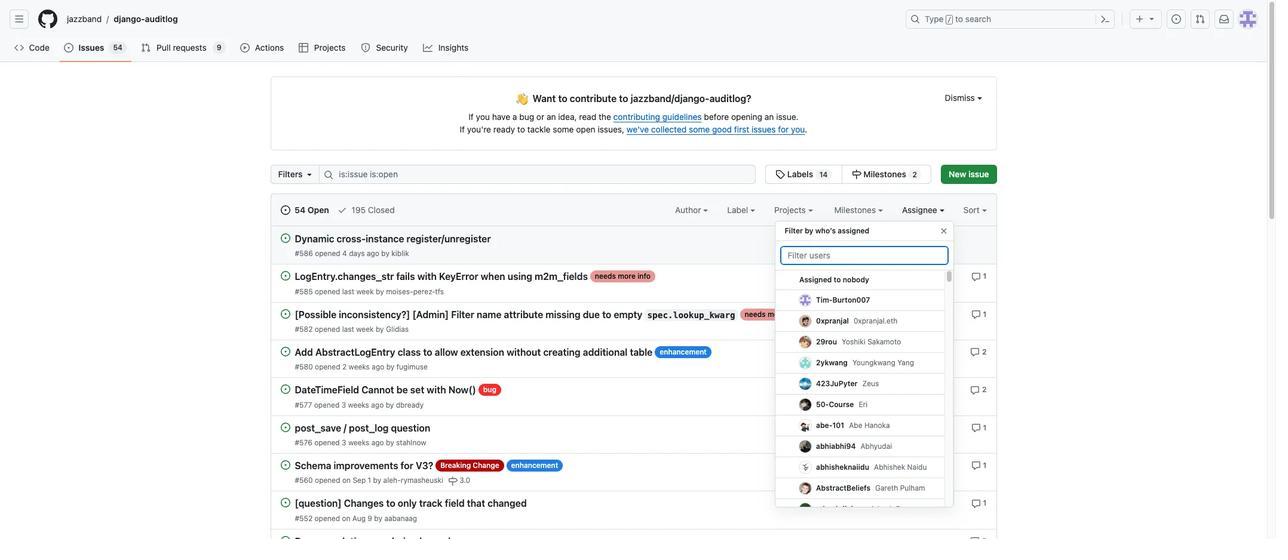 Task type: locate. For each thing, give the bounding box(es) containing it.
1 vertical spatial 9
[[368, 514, 372, 523]]

1 vertical spatial you
[[791, 124, 805, 134]]

1 2 link from the top
[[970, 346, 987, 357]]

needs
[[595, 272, 616, 281], [745, 310, 766, 319]]

jazzband link
[[62, 10, 106, 29]]

new
[[949, 169, 966, 179]]

2 last from the top
[[342, 325, 354, 334]]

9 inside [question] changes to only track field that changed #552             opened on aug 9 by aabanaag
[[368, 514, 372, 523]]

0 vertical spatial weeks
[[349, 363, 370, 372]]

if
[[469, 112, 474, 122], [460, 124, 465, 134]]

3 down datetimefield
[[341, 401, 346, 410]]

1 an from the left
[[547, 112, 556, 122]]

tfs
[[435, 287, 444, 296]]

1 1 link from the top
[[971, 271, 987, 282]]

more up empty
[[618, 272, 636, 281]]

7 open issue element from the top
[[280, 460, 290, 470]]

homepage image
[[38, 10, 57, 29]]

to right class at the bottom left
[[423, 347, 432, 358]]

author button
[[675, 204, 708, 216]]

/ inside type / to search
[[947, 16, 952, 24]]

with right set on the bottom of the page
[[427, 385, 446, 396]]

open issue element for [question] changes to only track field that changed
[[280, 498, 290, 508]]

2 link for datetimefield cannot be set with now()
[[970, 384, 987, 395]]

abstractbeliefs gareth pulham
[[816, 484, 925, 493]]

1 horizontal spatial bug
[[519, 112, 534, 122]]

if left you're
[[460, 124, 465, 134]]

/ left post_log
[[344, 423, 347, 434]]

weeks up post_save / post_log question link
[[348, 401, 369, 410]]

zeus
[[862, 379, 879, 388]]

comment image for logentry.changes_str fails with keyerror when using m2m_fields
[[971, 272, 981, 282]]

opened down schema
[[315, 476, 340, 485]]

1 vertical spatial on
[[342, 514, 350, 523]]

assigned
[[838, 226, 869, 235]]

fugimuse
[[396, 363, 428, 372]]

table
[[630, 347, 653, 358]]

Filter users text field
[[780, 246, 948, 265]]

name
[[477, 309, 502, 320]]

1 vertical spatial info
[[787, 310, 800, 319]]

0 vertical spatial needs
[[595, 272, 616, 281]]

plus image
[[1135, 14, 1145, 24]]

adarshdigievo
[[816, 505, 865, 514]]

1 vertical spatial open issue image
[[280, 423, 290, 432]]

0 horizontal spatial 9
[[217, 43, 221, 52]]

opened down the [question]
[[315, 514, 340, 523]]

last up abstractlogentry
[[342, 325, 354, 334]]

2 on from the top
[[342, 514, 350, 523]]

projects right the table 'image'
[[314, 42, 346, 53]]

ago right days
[[367, 249, 379, 258]]

comment image
[[971, 272, 981, 282], [971, 310, 981, 320], [970, 348, 980, 357], [970, 386, 980, 395], [971, 423, 981, 433], [971, 461, 981, 471], [971, 499, 981, 509], [970, 537, 980, 539]]

filter down projects popup button
[[785, 226, 803, 235]]

to right due
[[602, 309, 611, 320]]

menu containing filter by who's assigned
[[775, 216, 954, 539]]

2 vertical spatial weeks
[[348, 438, 369, 447]]

8 open issue element from the top
[[280, 498, 290, 508]]

0 vertical spatial 3
[[341, 401, 346, 410]]

1 vertical spatial filter
[[451, 309, 474, 320]]

0 horizontal spatial for
[[401, 461, 413, 471]]

0 vertical spatial for
[[778, 124, 789, 134]]

2 inside milestones 2
[[913, 170, 917, 179]]

course
[[829, 400, 854, 409]]

week up inconsistency?]
[[356, 287, 374, 296]]

sep
[[353, 476, 366, 485]]

extension
[[460, 347, 504, 358]]

open issue image for add abstractlogentry class to allow extension without creating additional table
[[280, 347, 290, 357]]

@abe 101 image
[[799, 420, 811, 432]]

0 vertical spatial open issue image
[[280, 309, 290, 319]]

changed
[[488, 499, 527, 509]]

opened down [possible
[[315, 325, 340, 334]]

1 for schema improvements for v3?
[[983, 461, 987, 470]]

an up issues
[[765, 112, 774, 122]]

filters
[[278, 169, 303, 179]]

2 vertical spatial issue opened image
[[280, 206, 290, 215]]

needs more info link up empty
[[590, 271, 655, 283]]

close menu image
[[939, 226, 948, 236]]

search
[[965, 14, 991, 24]]

abe-
[[816, 421, 832, 430]]

1 vertical spatial week
[[356, 325, 374, 334]]

issue opened image
[[1171, 14, 1181, 24], [64, 43, 74, 53], [280, 206, 290, 215]]

0 horizontal spatial some
[[553, 124, 574, 134]]

git pull request image left 'notifications' icon at top
[[1195, 14, 1205, 24]]

423jupyter
[[816, 379, 857, 388]]

menu
[[775, 216, 954, 539]]

have
[[492, 112, 510, 122]]

0 vertical spatial week
[[356, 287, 374, 296]]

2 2 link from the top
[[970, 384, 987, 395]]

0 vertical spatial filter
[[785, 226, 803, 235]]

0 horizontal spatial git pull request image
[[141, 43, 151, 53]]

opened down datetimefield
[[314, 401, 339, 410]]

by left the moises-
[[376, 287, 384, 296]]

1 vertical spatial needs more info link
[[740, 309, 805, 321]]

0 vertical spatial issue opened image
[[1171, 14, 1181, 24]]

an right or
[[547, 112, 556, 122]]

1 vertical spatial weeks
[[348, 401, 369, 410]]

more for [possible inconsistency?] [admin] filter name attribute missing due to empty
[[768, 310, 785, 319]]

9 left play icon
[[217, 43, 221, 52]]

class
[[398, 347, 421, 358]]

open issue element for dynamic cross-instance register/unregister
[[280, 233, 290, 243]]

opened inside dynamic cross-instance register/unregister #586             opened 4 days ago by kiblik
[[315, 249, 340, 258]]

9 right aug
[[368, 514, 372, 523]]

0 vertical spatial more
[[618, 272, 636, 281]]

issue opened image left 54 open
[[280, 206, 290, 215]]

1 last from the top
[[342, 287, 354, 296]]

open issue image for datetimefield cannot be set with now()
[[280, 385, 290, 394]]

0 vertical spatial needs more info link
[[590, 271, 655, 283]]

/
[[106, 14, 109, 24], [947, 16, 952, 24], [344, 423, 347, 434]]

week for [possible inconsistency?] [admin] filter name attribute missing due to empty
[[356, 325, 374, 334]]

0 vertical spatial bug
[[519, 112, 534, 122]]

week down inconsistency?]
[[356, 325, 374, 334]]

improvements
[[334, 461, 398, 471]]

issue opened image left issues
[[64, 43, 74, 53]]

3 down post_save / post_log question link
[[342, 438, 346, 447]]

if up you're
[[469, 112, 474, 122]]

0 vertical spatial info
[[637, 272, 651, 281]]

on left the sep
[[342, 476, 351, 485]]

2 open issue element from the top
[[280, 271, 290, 281]]

/ right type
[[947, 16, 952, 24]]

kiblik
[[391, 249, 409, 258]]

1 horizontal spatial 54
[[295, 205, 305, 215]]

info for logentry.changes_str fails with keyerror when using m2m_fields
[[637, 272, 651, 281]]

3 open issue image from the top
[[280, 498, 290, 508]]

#577             opened 3 weeks ago by dbready
[[295, 401, 424, 410]]

1 vertical spatial if
[[460, 124, 465, 134]]

5 1 link from the top
[[971, 498, 987, 509]]

issue opened image right triangle down icon
[[1171, 14, 1181, 24]]

3
[[341, 401, 346, 410], [342, 438, 346, 447]]

[question] changes to only track field that changed #552             opened on aug 9 by aabanaag
[[295, 499, 527, 523]]

to inside [question] changes to only track field that changed #552             opened on aug 9 by aabanaag
[[386, 499, 395, 509]]

info
[[637, 272, 651, 281], [787, 310, 800, 319]]

graph image
[[423, 43, 433, 53]]

none search field containing filters
[[270, 165, 931, 184]]

0 vertical spatial if
[[469, 112, 474, 122]]

by right aug
[[374, 514, 382, 523]]

days
[[349, 249, 365, 258]]

contributing
[[613, 112, 660, 122]]

open issue element
[[280, 233, 290, 243], [280, 271, 290, 281], [280, 309, 290, 319], [280, 346, 290, 357], [280, 384, 290, 394], [280, 422, 290, 432], [280, 460, 290, 470], [280, 498, 290, 508], [280, 536, 290, 539]]

bug right now()
[[483, 385, 496, 394]]

0 horizontal spatial 54
[[113, 43, 122, 52]]

some down before
[[689, 124, 710, 134]]

search image
[[324, 170, 334, 180]]

open issue image for [possible inconsistency?] [admin] filter name attribute missing due to empty
[[280, 309, 290, 319]]

0 vertical spatial milestones
[[863, 169, 906, 179]]

1 horizontal spatial more
[[768, 310, 785, 319]]

4 open issue image from the top
[[280, 385, 290, 394]]

open issue element for add abstractlogentry class to allow extension without creating additional table
[[280, 346, 290, 357]]

0 vertical spatial with
[[417, 272, 437, 282]]

0 vertical spatial 9
[[217, 43, 221, 52]]

1 vertical spatial more
[[768, 310, 785, 319]]

info down @tim burton007 icon
[[787, 310, 800, 319]]

54 right issues
[[113, 43, 122, 52]]

info up empty
[[637, 272, 651, 281]]

needs left @0xpranjal image
[[745, 310, 766, 319]]

1 vertical spatial milestones
[[834, 205, 878, 215]]

assigned to nobody link
[[775, 271, 944, 290]]

0 vertical spatial enhancement link
[[655, 346, 711, 358]]

2 horizontal spatial /
[[947, 16, 952, 24]]

to right "ready"
[[517, 124, 525, 134]]

1 vertical spatial enhancement
[[511, 461, 558, 470]]

opened left '4'
[[315, 249, 340, 258]]

0 horizontal spatial bug
[[483, 385, 496, 394]]

2 vertical spatial open issue image
[[280, 498, 290, 508]]

aabanaag link
[[384, 514, 417, 523]]

1 link for logentry.changes_str fails with keyerror when using m2m_fields
[[971, 271, 987, 282]]

4 1 link from the top
[[971, 460, 987, 471]]

comment image for [question] changes to only track field that changed
[[971, 499, 981, 509]]

by down 'datetimefield cannot be set with now()'
[[386, 401, 394, 410]]

2 open issue image from the top
[[280, 423, 290, 432]]

0 vertical spatial last
[[342, 287, 354, 296]]

1 horizontal spatial needs more info
[[745, 310, 800, 319]]

ago down post_log
[[371, 438, 384, 447]]

set
[[410, 385, 424, 396]]

open issue element for [possible inconsistency?] [admin] filter name attribute missing due to empty
[[280, 309, 290, 319]]

1 horizontal spatial needs
[[745, 310, 766, 319]]

open issue image left post_save
[[280, 423, 290, 432]]

django-auditlog link
[[109, 10, 183, 29]]

list containing jazzband
[[62, 10, 898, 29]]

needs up due
[[595, 272, 616, 281]]

.
[[805, 124, 807, 134]]

enhancement down spec.lookup_kwarg
[[660, 348, 707, 357]]

more left @0xpranjal image
[[768, 310, 785, 319]]

weeks down abstractlogentry
[[349, 363, 370, 372]]

5 open issue element from the top
[[280, 384, 290, 394]]

#580             opened 2 weeks ago by fugimuse
[[295, 363, 428, 372]]

comment image for add abstractlogentry class to allow extension without creating additional table
[[970, 348, 980, 357]]

milestone image
[[852, 170, 861, 179]]

/ for post_save
[[344, 423, 347, 434]]

jazzband/django-
[[631, 93, 709, 104]]

sort
[[963, 205, 980, 215]]

6 open issue element from the top
[[280, 422, 290, 432]]

insights link
[[418, 39, 474, 57]]

1 vertical spatial git pull request image
[[141, 43, 151, 53]]

needs more info up empty
[[595, 272, 651, 281]]

with up perez-
[[417, 272, 437, 282]]

0 horizontal spatial an
[[547, 112, 556, 122]]

on left aug
[[342, 514, 350, 523]]

weeks down post_save / post_log question link
[[348, 438, 369, 447]]

2 horizontal spatial issue opened image
[[1171, 14, 1181, 24]]

1 vertical spatial issue opened image
[[64, 43, 74, 53]]

0 horizontal spatial info
[[637, 272, 651, 281]]

ago
[[367, 249, 379, 258], [372, 363, 384, 372], [371, 401, 384, 410], [371, 438, 384, 447]]

0 vertical spatial git pull request image
[[1195, 14, 1205, 24]]

triangle down image
[[1147, 14, 1157, 23]]

Search all issues text field
[[319, 165, 756, 184]]

1 open issue image from the top
[[280, 309, 290, 319]]

1 for post_save / post_log question
[[983, 423, 987, 432]]

0 vertical spatial 2 link
[[970, 346, 987, 357]]

issue opened image inside 54 open link
[[280, 206, 290, 215]]

0 horizontal spatial filter
[[451, 309, 474, 320]]

3 open issue image from the top
[[280, 347, 290, 357]]

perez-
[[413, 287, 435, 296]]

1 horizontal spatial enhancement link
[[655, 346, 711, 358]]

1 week from the top
[[356, 287, 374, 296]]

1 link for post_save / post_log question
[[971, 422, 987, 433]]

opened inside post_save / post_log question #576             opened 3 weeks ago by stahlnow
[[314, 438, 340, 447]]

more
[[618, 272, 636, 281], [768, 310, 785, 319]]

1 horizontal spatial git pull request image
[[1195, 14, 1205, 24]]

54 open
[[292, 205, 329, 215]]

new issue
[[949, 169, 989, 179]]

Issues search field
[[319, 165, 756, 184]]

1 vertical spatial needs
[[745, 310, 766, 319]]

0 vertical spatial needs more info
[[595, 272, 651, 281]]

0 horizontal spatial projects
[[314, 42, 346, 53]]

table image
[[299, 43, 309, 53]]

keyerror
[[439, 272, 478, 282]]

the
[[599, 112, 611, 122]]

nobody
[[843, 275, 869, 284]]

2 week from the top
[[356, 325, 374, 334]]

1 horizontal spatial some
[[689, 124, 710, 134]]

for down issue.
[[778, 124, 789, 134]]

open issue image left the [question]
[[280, 498, 290, 508]]

some down idea,
[[553, 124, 574, 134]]

/ inside post_save / post_log question #576             opened 3 weeks ago by stahlnow
[[344, 423, 347, 434]]

enhancement up changed
[[511, 461, 558, 470]]

play image
[[240, 43, 249, 53]]

contribute
[[570, 93, 617, 104]]

open
[[308, 205, 329, 215]]

open issue image
[[280, 309, 290, 319], [280, 423, 290, 432], [280, 498, 290, 508]]

/ inside jazzband / django-auditlog
[[106, 14, 109, 24]]

/ left django-
[[106, 14, 109, 24]]

bug link
[[478, 384, 501, 396]]

enhancement link up changed
[[506, 460, 563, 472]]

needs for [possible inconsistency?] [admin] filter name attribute missing due to empty
[[745, 310, 766, 319]]

1 vertical spatial projects
[[774, 205, 808, 215]]

last for [possible inconsistency?] [admin] filter name attribute missing due to empty
[[342, 325, 354, 334]]

add
[[295, 347, 313, 358]]

0 vertical spatial enhancement
[[660, 348, 707, 357]]

to left nobody
[[833, 275, 841, 284]]

0xpranjal
[[816, 317, 849, 326]]

1 link
[[971, 271, 987, 282], [971, 309, 987, 320], [971, 422, 987, 433], [971, 460, 987, 471], [971, 498, 987, 509]]

1 horizontal spatial /
[[344, 423, 347, 434]]

0 horizontal spatial needs more info
[[595, 272, 651, 281]]

0 horizontal spatial needs
[[595, 272, 616, 281]]

@423jupyter image
[[799, 378, 811, 390]]

1 vertical spatial 3
[[342, 438, 346, 447]]

0 horizontal spatial more
[[618, 272, 636, 281]]

opened down logentry.changes_str at the left bottom of page
[[315, 287, 340, 296]]

pull
[[157, 42, 171, 53]]

milestones right milestone image
[[863, 169, 906, 179]]

1 vertical spatial enhancement link
[[506, 460, 563, 472]]

1 horizontal spatial projects
[[774, 205, 808, 215]]

0 horizontal spatial /
[[106, 14, 109, 24]]

4 open issue element from the top
[[280, 346, 290, 357]]

0 vertical spatial 54
[[113, 43, 122, 52]]

issue element
[[765, 165, 931, 184]]

open issue image
[[280, 234, 290, 243], [280, 271, 290, 281], [280, 347, 290, 357], [280, 385, 290, 394], [280, 461, 290, 470], [280, 536, 290, 539]]

abhisheknaiidu
[[816, 463, 869, 472]]

or
[[536, 112, 544, 122]]

5 open issue image from the top
[[280, 461, 290, 470]]

1 link for schema improvements for v3?
[[971, 460, 987, 471]]

@50 course image
[[799, 399, 811, 411]]

2 link for add abstractlogentry class to allow extension without creating additional table
[[970, 346, 987, 357]]

milestones inside 'milestones' popup button
[[834, 205, 878, 215]]

4
[[342, 249, 347, 258]]

needs more info down @tim burton007 icon
[[745, 310, 800, 319]]

open issue element for datetimefield cannot be set with now()
[[280, 384, 290, 394]]

1 vertical spatial 2 link
[[970, 384, 987, 395]]

by inside dynamic cross-instance register/unregister #586             opened 4 days ago by kiblik
[[381, 249, 389, 258]]

datetimefield
[[295, 385, 359, 396]]

with
[[417, 272, 437, 282], [427, 385, 446, 396]]

2 open issue image from the top
[[280, 271, 290, 281]]

1 vertical spatial for
[[401, 461, 413, 471]]

new issue link
[[941, 165, 997, 184]]

1 horizontal spatial for
[[778, 124, 789, 134]]

sort button
[[963, 204, 987, 216]]

you
[[476, 112, 490, 122], [791, 124, 805, 134]]

for up the aleh-rymasheuski "link" on the left
[[401, 461, 413, 471]]

by left stahlnow link
[[386, 438, 394, 447]]

projects down labels
[[774, 205, 808, 215]]

1 vertical spatial last
[[342, 325, 354, 334]]

tag image
[[775, 170, 785, 179]]

issue opened image for the rightmost git pull request image
[[1171, 14, 1181, 24]]

jazzband / django-auditlog
[[67, 14, 178, 24]]

1 horizontal spatial enhancement
[[660, 348, 707, 357]]

1 horizontal spatial info
[[787, 310, 800, 319]]

54 left open
[[295, 205, 305, 215]]

list
[[62, 10, 898, 29]]

1 open issue element from the top
[[280, 233, 290, 243]]

1 horizontal spatial if
[[469, 112, 474, 122]]

milestones up assigned
[[834, 205, 878, 215]]

to left only
[[386, 499, 395, 509]]

2 an from the left
[[765, 112, 774, 122]]

423jupyter zeus
[[816, 379, 879, 388]]

1 horizontal spatial needs more info link
[[740, 309, 805, 321]]

195 closed
[[349, 205, 395, 215]]

by down the instance on the left of the page
[[381, 249, 389, 258]]

by left who's
[[805, 226, 813, 235]]

1 vertical spatial needs more info
[[745, 310, 800, 319]]

50-course eri
[[816, 400, 867, 409]]

1 horizontal spatial issue opened image
[[280, 206, 290, 215]]

auditlog
[[145, 14, 178, 24]]

None search field
[[270, 165, 931, 184]]

tim-
[[816, 296, 832, 305]]

1 vertical spatial 54
[[295, 205, 305, 215]]

1 open issue image from the top
[[280, 234, 290, 243]]

you down issue.
[[791, 124, 805, 134]]

a
[[512, 112, 517, 122]]

ago inside post_save / post_log question #576             opened 3 weeks ago by stahlnow
[[371, 438, 384, 447]]

needs more info link down @tim burton007 icon
[[740, 309, 805, 321]]

opened down post_save
[[314, 438, 340, 447]]

without
[[507, 347, 541, 358]]

add abstractlogentry class to allow extension without creating additional table
[[295, 347, 653, 358]]

0 horizontal spatial you
[[476, 112, 490, 122]]

milestones inside issue element
[[863, 169, 906, 179]]

fails
[[396, 272, 415, 282]]

3 1 link from the top
[[971, 422, 987, 433]]

track
[[419, 499, 442, 509]]

labels
[[787, 169, 813, 179]]

filter left the name
[[451, 309, 474, 320]]

1 horizontal spatial 9
[[368, 514, 372, 523]]

0 horizontal spatial enhancement
[[511, 461, 558, 470]]

#577
[[295, 401, 312, 410]]

cross-
[[337, 234, 366, 245]]

git pull request image left pull
[[141, 43, 151, 53]]

git pull request image
[[1195, 14, 1205, 24], [141, 43, 151, 53]]

last down logentry.changes_str at the left bottom of page
[[342, 287, 354, 296]]

1 for [possible inconsistency?] [admin] filter name attribute missing due to empty
[[983, 310, 987, 319]]

good
[[712, 124, 732, 134]]

0 vertical spatial on
[[342, 476, 351, 485]]

2 1 link from the top
[[971, 309, 987, 320]]

195 closed link
[[337, 204, 395, 216]]

bug right a
[[519, 112, 534, 122]]

0 horizontal spatial issue opened image
[[64, 43, 74, 53]]

54 for 54
[[113, 43, 122, 52]]

enhancement link down spec.lookup_kwarg
[[655, 346, 711, 358]]

0 horizontal spatial needs more info link
[[590, 271, 655, 283]]

3 open issue element from the top
[[280, 309, 290, 319]]

we've
[[627, 124, 649, 134]]

you up you're
[[476, 112, 490, 122]]

command palette image
[[1100, 14, 1110, 24]]

1 horizontal spatial an
[[765, 112, 774, 122]]

open issue image left [possible
[[280, 309, 290, 319]]



Task type: describe. For each thing, give the bounding box(es) containing it.
/ for type
[[947, 16, 952, 24]]

want
[[532, 93, 556, 104]]

ago down cannot
[[371, 401, 384, 410]]

stahlnow
[[396, 438, 426, 447]]

that
[[467, 499, 485, 509]]

notifications image
[[1219, 14, 1229, 24]]

register/unregister
[[407, 234, 491, 245]]

code link
[[10, 39, 55, 57]]

comment image for datetimefield cannot be set with now()
[[970, 386, 980, 395]]

assignee
[[902, 205, 939, 215]]

0 vertical spatial projects
[[314, 42, 346, 53]]

6 open issue image from the top
[[280, 536, 290, 539]]

issues,
[[598, 124, 624, 134]]

add abstractlogentry class to allow extension without creating additional table link
[[295, 347, 653, 358]]

milestones for milestones 2
[[863, 169, 906, 179]]

post_save / post_log question #576             opened 3 weeks ago by stahlnow
[[295, 423, 430, 447]]

29rou yoshiki sakamoto
[[816, 338, 901, 346]]

/ for jazzband
[[106, 14, 109, 24]]

3.0
[[460, 476, 470, 485]]

1 link for [question] changes to only track field that changed
[[971, 498, 987, 509]]

needs for logentry.changes_str fails with keyerror when using m2m_fields
[[595, 272, 616, 281]]

needs more info for [possible inconsistency?] [admin] filter name attribute missing due to empty
[[745, 310, 800, 319]]

abe
[[849, 421, 862, 430]]

breaking change link
[[436, 460, 504, 472]]

glidias link
[[386, 325, 409, 334]]

enhancement for enhancement link to the left
[[511, 461, 558, 470]]

1 horizontal spatial you
[[791, 124, 805, 134]]

👋 want to contribute to jazzband/django-auditlog?
[[516, 91, 751, 106]]

by left 'aleh-' on the left of the page
[[373, 476, 381, 485]]

weeks for abstractlogentry
[[349, 363, 370, 372]]

#586
[[295, 249, 313, 258]]

comment image for schema improvements for v3?
[[971, 461, 981, 471]]

bug inside if you have a bug or an idea, read the contributing guidelines before opening an issue. if you're ready to tackle some open issues, we've collected some good first issues for you .
[[519, 112, 534, 122]]

naidu
[[907, 463, 927, 472]]

needs more info link for logentry.changes_str fails with keyerror when using m2m_fields
[[590, 271, 655, 283]]

by left fugimuse
[[386, 363, 394, 372]]

labels 14
[[785, 169, 828, 179]]

only
[[398, 499, 417, 509]]

👋
[[516, 91, 528, 106]]

abhiabhi94
[[816, 442, 855, 451]]

gareth
[[875, 484, 898, 493]]

open issue image for [question] changes to only track field that changed
[[280, 498, 290, 508]]

label
[[727, 205, 750, 215]]

before
[[704, 112, 729, 122]]

open issue image for post_save / post_log question
[[280, 423, 290, 432]]

0 horizontal spatial if
[[460, 124, 465, 134]]

[possible inconsistency?] [admin] filter name attribute missing due to empty spec.lookup_kwarg
[[295, 309, 735, 320]]

@tim burton007 image
[[799, 295, 811, 306]]

open issue image for schema improvements for v3?
[[280, 461, 290, 470]]

dbready link
[[396, 401, 424, 410]]

empty
[[614, 309, 642, 320]]

1 link for [possible inconsistency?] [admin] filter name attribute missing due to empty
[[971, 309, 987, 320]]

ago inside dynamic cross-instance register/unregister #586             opened 4 days ago by kiblik
[[367, 249, 379, 258]]

open issue element for post_save / post_log question
[[280, 422, 290, 432]]

1 for logentry.changes_str fails with keyerror when using m2m_fields
[[983, 272, 987, 281]]

#582             opened last week by glidias
[[295, 325, 409, 334]]

[question]
[[295, 499, 342, 509]]

question
[[391, 423, 430, 434]]

using
[[508, 272, 532, 282]]

triangle down image
[[305, 170, 314, 179]]

milestone image
[[448, 477, 458, 486]]

open issue image for dynamic cross-instance register/unregister
[[280, 234, 290, 243]]

54 for 54 open
[[295, 205, 305, 215]]

kiblik link
[[391, 249, 409, 258]]

1 vertical spatial with
[[427, 385, 446, 396]]

sakamoto
[[867, 338, 901, 346]]

contributing guidelines link
[[613, 112, 702, 122]]

last for logentry.changes_str fails with keyerror when using m2m_fields
[[342, 287, 354, 296]]

additional
[[583, 347, 627, 358]]

dynamic cross-instance register/unregister #586             opened 4 days ago by kiblik
[[295, 234, 491, 258]]

1 some from the left
[[553, 124, 574, 134]]

to right want
[[558, 93, 567, 104]]

who's
[[815, 226, 836, 235]]

opened up datetimefield
[[315, 363, 340, 372]]

needs more info link for [possible inconsistency?] [admin] filter name attribute missing due to empty
[[740, 309, 805, 321]]

jazzband
[[67, 14, 102, 24]]

weeks for cannot
[[348, 401, 369, 410]]

[possible
[[295, 309, 336, 320]]

101
[[832, 421, 844, 430]]

tim-burton007
[[816, 296, 870, 305]]

14
[[820, 170, 828, 179]]

2 some from the left
[[689, 124, 710, 134]]

open
[[576, 124, 595, 134]]

dismiss
[[945, 93, 977, 103]]

change
[[473, 461, 499, 470]]

open issue image for logentry.changes_str fails with keyerror when using m2m_fields
[[280, 271, 290, 281]]

tim-burton007 link
[[775, 290, 944, 311]]

comment image for post_save / post_log question
[[971, 423, 981, 433]]

#576
[[295, 438, 312, 447]]

by inside [question] changes to only track field that changed #552             opened on aug 9 by aabanaag
[[374, 514, 382, 523]]

check image
[[337, 206, 347, 215]]

info for [possible inconsistency?] [admin] filter name attribute missing due to empty
[[787, 310, 800, 319]]

@abstractbeliefs image
[[799, 483, 811, 495]]

1 vertical spatial bug
[[483, 385, 496, 394]]

3 inside post_save / post_log question #576             opened 3 weeks ago by stahlnow
[[342, 438, 346, 447]]

be
[[396, 385, 408, 396]]

projects inside popup button
[[774, 205, 808, 215]]

post_log
[[349, 423, 389, 434]]

abe-101 abe hanoka
[[816, 421, 890, 430]]

needs more info for logentry.changes_str fails with keyerror when using m2m_fields
[[595, 272, 651, 281]]

assigned
[[799, 275, 832, 284]]

[question] changes to only track field that changed link
[[295, 499, 527, 509]]

assignee button
[[902, 204, 944, 216]]

ago up cannot
[[372, 363, 384, 372]]

post_save
[[295, 423, 341, 434]]

spec.lookup_kwarg
[[647, 311, 735, 320]]

weeks inside post_save / post_log question #576             opened 3 weeks ago by stahlnow
[[348, 438, 369, 447]]

v3?
[[416, 461, 433, 471]]

0 horizontal spatial enhancement link
[[506, 460, 563, 472]]

open issue element for logentry.changes_str fails with keyerror when using m2m_fields
[[280, 271, 290, 281]]

first
[[734, 124, 749, 134]]

adarsh
[[870, 505, 894, 514]]

by down inconsistency?]
[[376, 325, 384, 334]]

stahlnow link
[[396, 438, 426, 447]]

@abhiabhi94 image
[[799, 441, 811, 453]]

@0xpranjal image
[[799, 315, 811, 327]]

issue.
[[776, 112, 798, 122]]

aleh-
[[383, 476, 401, 485]]

0xpranjal.eth
[[853, 317, 897, 326]]

195
[[352, 205, 366, 215]]

cannot
[[361, 385, 394, 396]]

projects button
[[774, 204, 813, 216]]

0 vertical spatial you
[[476, 112, 490, 122]]

@2ykwang image
[[799, 357, 811, 369]]

more for logentry.changes_str fails with keyerror when using m2m_fields
[[618, 272, 636, 281]]

milestones for milestones
[[834, 205, 878, 215]]

9 open issue element from the top
[[280, 536, 290, 539]]

by inside post_save / post_log question #576             opened 3 weeks ago by stahlnow
[[386, 438, 394, 447]]

week for logentry.changes_str fails with keyerror when using m2m_fields
[[356, 287, 374, 296]]

to left search
[[955, 14, 963, 24]]

author
[[675, 205, 703, 215]]

fugimuse link
[[396, 363, 428, 372]]

on inside [question] changes to only track field that changed #552             opened on aug 9 by aabanaag
[[342, 514, 350, 523]]

to inside if you have a bug or an idea, read the contributing guidelines before opening an issue. if you're ready to tackle some open issues, we've collected some good first issues for you .
[[517, 124, 525, 134]]

post_save / post_log question link
[[295, 423, 430, 434]]

dynamic
[[295, 234, 334, 245]]

type / to search
[[925, 14, 991, 24]]

@29rou image
[[799, 336, 811, 348]]

allow
[[435, 347, 458, 358]]

hanoka
[[864, 421, 890, 430]]

open issue element for schema improvements for v3?
[[280, 460, 290, 470]]

to up contributing
[[619, 93, 628, 104]]

tackle
[[527, 124, 551, 134]]

eri
[[858, 400, 867, 409]]

due
[[583, 309, 600, 320]]

issue opened image for git pull request image to the bottom
[[64, 43, 74, 53]]

comment image for [possible inconsistency?] [admin] filter name attribute missing due to empty
[[971, 310, 981, 320]]

opened inside [question] changes to only track field that changed #552             opened on aug 9 by aabanaag
[[315, 514, 340, 523]]

breaking change
[[440, 461, 499, 470]]

enhancement for right enhancement link
[[660, 348, 707, 357]]

code image
[[14, 43, 24, 53]]

breaking
[[440, 461, 471, 470]]

1 for [question] changes to only track field that changed
[[983, 499, 987, 508]]

missing
[[546, 309, 580, 320]]

@abhisheknaiidu image
[[799, 462, 811, 474]]

for inside if you have a bug or an idea, read the contributing guidelines before opening an issue. if you're ready to tackle some open issues, we've collected some good first issues for you .
[[778, 124, 789, 134]]

1 horizontal spatial filter
[[785, 226, 803, 235]]

moises-
[[386, 287, 413, 296]]

you're
[[467, 124, 491, 134]]

1 on from the top
[[342, 476, 351, 485]]

milestones 2
[[861, 169, 917, 179]]

opening
[[731, 112, 762, 122]]

shield image
[[361, 43, 370, 53]]

actions link
[[235, 39, 289, 57]]



Task type: vqa. For each thing, say whether or not it's contained in the screenshot.


